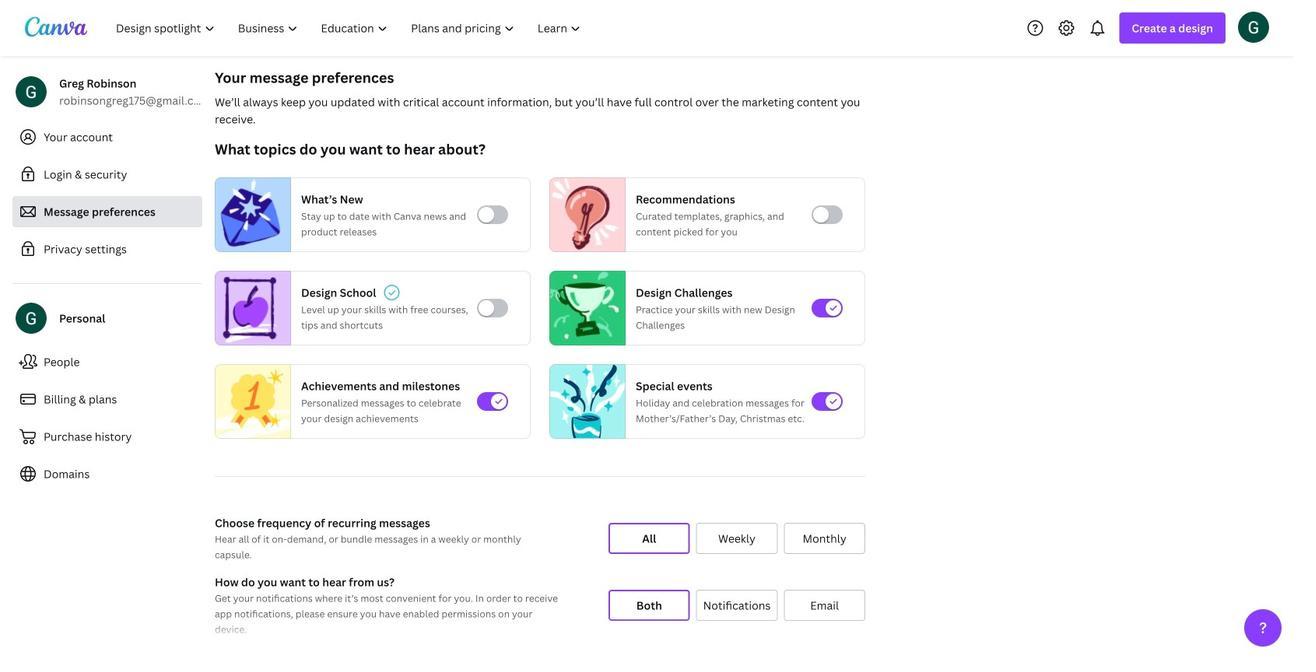 Task type: locate. For each thing, give the bounding box(es) containing it.
None button
[[609, 523, 690, 554], [696, 523, 778, 554], [784, 523, 865, 554], [609, 590, 690, 621], [696, 590, 778, 621], [784, 590, 865, 621], [609, 523, 690, 554], [696, 523, 778, 554], [784, 523, 865, 554], [609, 590, 690, 621], [696, 590, 778, 621], [784, 590, 865, 621]]

topic image
[[216, 177, 284, 252], [550, 177, 619, 252], [216, 271, 284, 346], [550, 271, 619, 346], [216, 361, 290, 442], [550, 361, 625, 442]]



Task type: describe. For each thing, give the bounding box(es) containing it.
greg robinson image
[[1238, 11, 1269, 43]]

top level navigation element
[[106, 12, 594, 44]]



Task type: vqa. For each thing, say whether or not it's contained in the screenshot.
row
no



